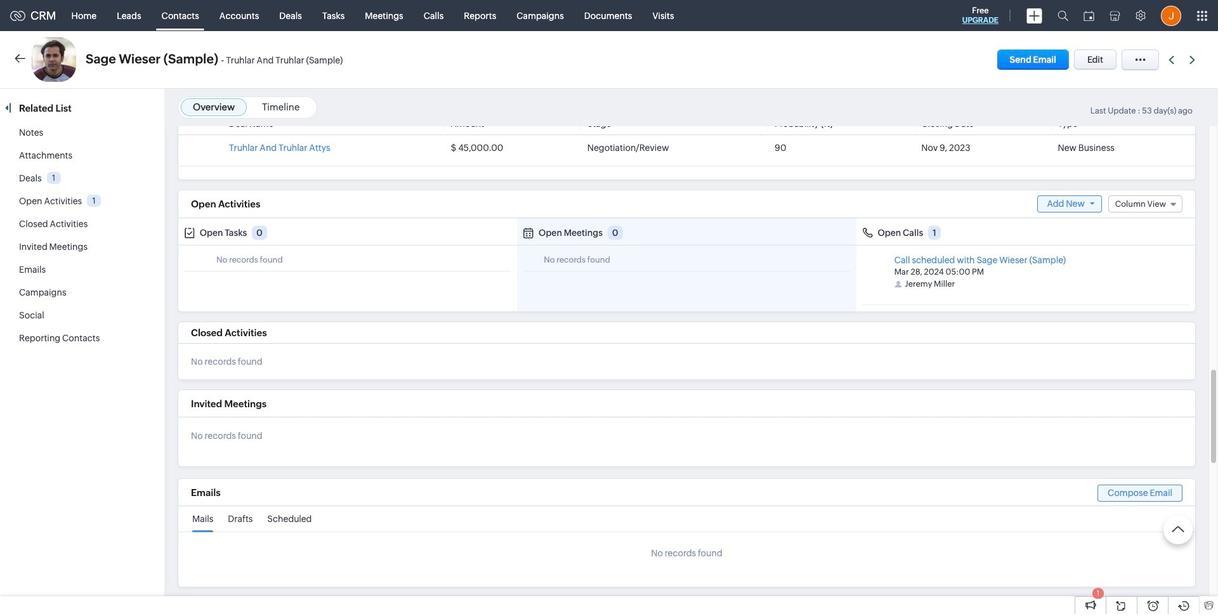 Task type: describe. For each thing, give the bounding box(es) containing it.
calendar image
[[1084, 10, 1095, 21]]

search element
[[1051, 0, 1077, 31]]

logo image
[[10, 10, 25, 21]]

profile image
[[1162, 5, 1182, 26]]

profile element
[[1154, 0, 1190, 31]]

next record image
[[1190, 56, 1199, 64]]



Task type: vqa. For each thing, say whether or not it's contained in the screenshot.
the Next Record image
yes



Task type: locate. For each thing, give the bounding box(es) containing it.
create menu element
[[1020, 0, 1051, 31]]

previous record image
[[1169, 56, 1175, 64]]

search image
[[1058, 10, 1069, 21]]

create menu image
[[1027, 8, 1043, 23]]

None field
[[1109, 196, 1183, 213]]



